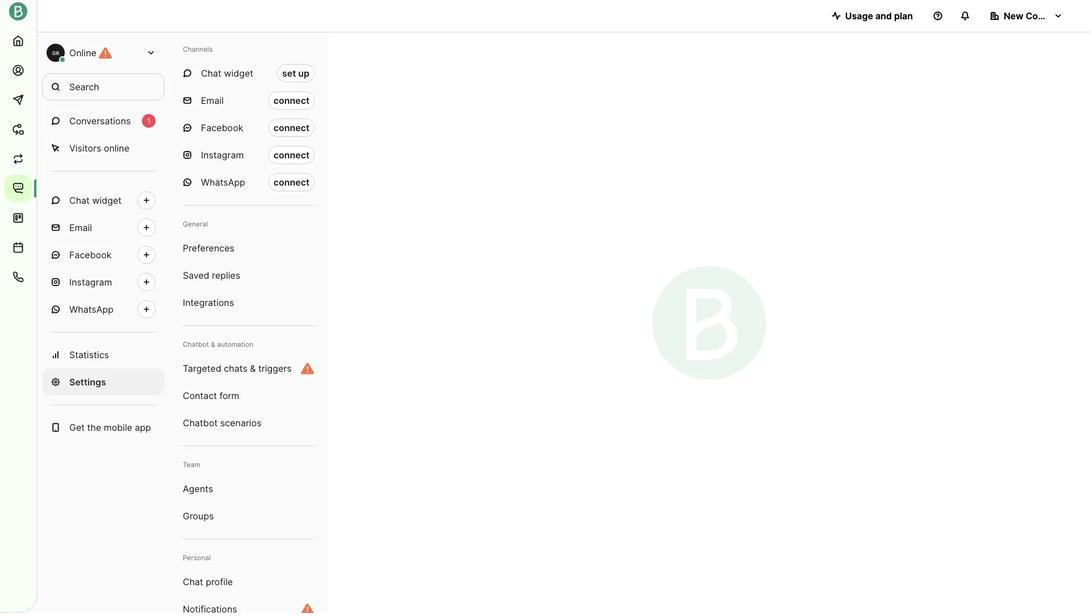 Task type: locate. For each thing, give the bounding box(es) containing it.
2 chatbot from the top
[[183, 417, 218, 429]]

targeted
[[183, 363, 221, 374]]

whatsapp up general
[[201, 177, 245, 188]]

statistics link
[[42, 341, 165, 369]]

0 vertical spatial instagram
[[201, 149, 244, 161]]

0 vertical spatial chat widget
[[201, 68, 253, 79]]

0 horizontal spatial chat widget
[[69, 195, 122, 206]]

mobile
[[104, 422, 132, 433]]

email down chat widget link in the top of the page
[[69, 222, 92, 233]]

visitors online link
[[42, 135, 165, 162]]

connect
[[274, 95, 309, 106], [274, 122, 309, 133], [274, 149, 309, 161], [274, 177, 309, 188]]

&
[[211, 340, 215, 349], [250, 363, 256, 374]]

company
[[1026, 10, 1068, 22]]

0 horizontal spatial email
[[69, 222, 92, 233]]

1 horizontal spatial email
[[201, 95, 224, 106]]

whatsapp down instagram link
[[69, 304, 114, 315]]

1 vertical spatial widget
[[92, 195, 122, 206]]

integrations link
[[174, 289, 324, 316]]

profile
[[206, 576, 233, 588]]

statistics
[[69, 349, 109, 361]]

1 vertical spatial chat widget
[[69, 195, 122, 206]]

channels
[[183, 45, 213, 53]]

email
[[201, 95, 224, 106], [69, 222, 92, 233]]

1 chatbot from the top
[[183, 340, 209, 349]]

0 vertical spatial &
[[211, 340, 215, 349]]

widget
[[224, 68, 253, 79], [92, 195, 122, 206]]

0 vertical spatial widget
[[224, 68, 253, 79]]

agents link
[[174, 475, 324, 503]]

0 vertical spatial facebook
[[201, 122, 243, 133]]

up
[[298, 68, 309, 79]]

widget left set
[[224, 68, 253, 79]]

1 vertical spatial whatsapp
[[69, 304, 114, 315]]

chat down "channels"
[[201, 68, 221, 79]]

whatsapp
[[201, 177, 245, 188], [69, 304, 114, 315]]

chatbot up targeted
[[183, 340, 209, 349]]

get the mobile app link
[[42, 414, 165, 441]]

chatbot
[[183, 340, 209, 349], [183, 417, 218, 429]]

contact form
[[183, 390, 239, 401]]

email down "channels"
[[201, 95, 224, 106]]

0 vertical spatial chatbot
[[183, 340, 209, 349]]

1 connect from the top
[[274, 95, 309, 106]]

chat widget up email link
[[69, 195, 122, 206]]

email link
[[42, 214, 165, 241]]

2 connect from the top
[[274, 122, 309, 133]]

0 horizontal spatial &
[[211, 340, 215, 349]]

chatbot down contact on the left of page
[[183, 417, 218, 429]]

chat
[[201, 68, 221, 79], [69, 195, 90, 206], [183, 576, 203, 588]]

chat widget link
[[42, 187, 165, 214]]

chats
[[224, 363, 247, 374]]

1 vertical spatial instagram
[[69, 277, 112, 288]]

connect for instagram
[[274, 149, 309, 161]]

& right chats
[[250, 363, 256, 374]]

0 horizontal spatial facebook
[[69, 249, 112, 261]]

facebook
[[201, 122, 243, 133], [69, 249, 112, 261]]

replies
[[212, 270, 240, 281]]

gr
[[52, 50, 59, 56]]

instagram link
[[42, 269, 165, 296]]

online
[[69, 47, 96, 58]]

1 horizontal spatial chat widget
[[201, 68, 253, 79]]

& left "automation"
[[211, 340, 215, 349]]

3 connect from the top
[[274, 149, 309, 161]]

chatbot & automation
[[183, 340, 253, 349]]

chat up email link
[[69, 195, 90, 206]]

1 vertical spatial chatbot
[[183, 417, 218, 429]]

chat profile link
[[174, 568, 324, 596]]

saved replies
[[183, 270, 240, 281]]

visitors
[[69, 143, 101, 154]]

targeted chats & triggers link
[[174, 355, 324, 382]]

search
[[69, 81, 99, 93]]

conversations
[[69, 115, 131, 127]]

0 vertical spatial whatsapp
[[201, 177, 245, 188]]

connect for whatsapp
[[274, 177, 309, 188]]

1 vertical spatial email
[[69, 222, 92, 233]]

scenarios
[[220, 417, 262, 429]]

online
[[104, 143, 130, 154]]

facebook link
[[42, 241, 165, 269]]

facebook inside 'link'
[[69, 249, 112, 261]]

personal
[[183, 554, 211, 562]]

4 connect from the top
[[274, 177, 309, 188]]

instagram
[[201, 149, 244, 161], [69, 277, 112, 288]]

1 horizontal spatial &
[[250, 363, 256, 374]]

widget up email link
[[92, 195, 122, 206]]

groups
[[183, 511, 214, 522]]

1 horizontal spatial whatsapp
[[201, 177, 245, 188]]

chat profile
[[183, 576, 233, 588]]

chat down personal
[[183, 576, 203, 588]]

chat widget down "channels"
[[201, 68, 253, 79]]

the
[[87, 422, 101, 433]]

plan
[[894, 10, 913, 22]]

get the mobile app
[[69, 422, 151, 433]]

1 vertical spatial facebook
[[69, 249, 112, 261]]

settings link
[[42, 369, 165, 396]]

chat widget
[[201, 68, 253, 79], [69, 195, 122, 206]]

preferences link
[[174, 235, 324, 262]]

0 horizontal spatial whatsapp
[[69, 304, 114, 315]]

get
[[69, 422, 85, 433]]



Task type: vqa. For each thing, say whether or not it's contained in the screenshot.
Search link
yes



Task type: describe. For each thing, give the bounding box(es) containing it.
contact
[[183, 390, 217, 401]]

set
[[282, 68, 296, 79]]

agents
[[183, 483, 213, 495]]

1 vertical spatial &
[[250, 363, 256, 374]]

0 horizontal spatial instagram
[[69, 277, 112, 288]]

chatbot scenarios link
[[174, 409, 324, 437]]

0 vertical spatial chat
[[201, 68, 221, 79]]

new company button
[[981, 5, 1072, 27]]

preferences
[[183, 242, 234, 254]]

whatsapp link
[[42, 296, 165, 323]]

saved
[[183, 270, 209, 281]]

connect for facebook
[[274, 122, 309, 133]]

new
[[1004, 10, 1024, 22]]

automation
[[217, 340, 253, 349]]

0 horizontal spatial widget
[[92, 195, 122, 206]]

connect for email
[[274, 95, 309, 106]]

search link
[[42, 73, 165, 101]]

and
[[876, 10, 892, 22]]

1 horizontal spatial widget
[[224, 68, 253, 79]]

triggers
[[258, 363, 292, 374]]

1 horizontal spatial instagram
[[201, 149, 244, 161]]

visitors online
[[69, 143, 130, 154]]

new company
[[1004, 10, 1068, 22]]

integrations
[[183, 297, 234, 308]]

chatbot for chatbot & automation
[[183, 340, 209, 349]]

team
[[183, 461, 200, 469]]

contact form link
[[174, 382, 324, 409]]

targeted chats & triggers
[[183, 363, 292, 374]]

2 vertical spatial chat
[[183, 576, 203, 588]]

usage
[[845, 10, 873, 22]]

0 vertical spatial email
[[201, 95, 224, 106]]

chatbot for chatbot scenarios
[[183, 417, 218, 429]]

1 horizontal spatial facebook
[[201, 122, 243, 133]]

general
[[183, 220, 208, 228]]

set up
[[282, 68, 309, 79]]

form
[[220, 390, 239, 401]]

usage and plan button
[[823, 5, 922, 27]]

1
[[147, 116, 150, 125]]

usage and plan
[[845, 10, 913, 22]]

groups link
[[174, 503, 324, 530]]

1 vertical spatial chat
[[69, 195, 90, 206]]

settings
[[69, 377, 106, 388]]

saved replies link
[[174, 262, 324, 289]]

chatbot scenarios
[[183, 417, 262, 429]]

app
[[135, 422, 151, 433]]



